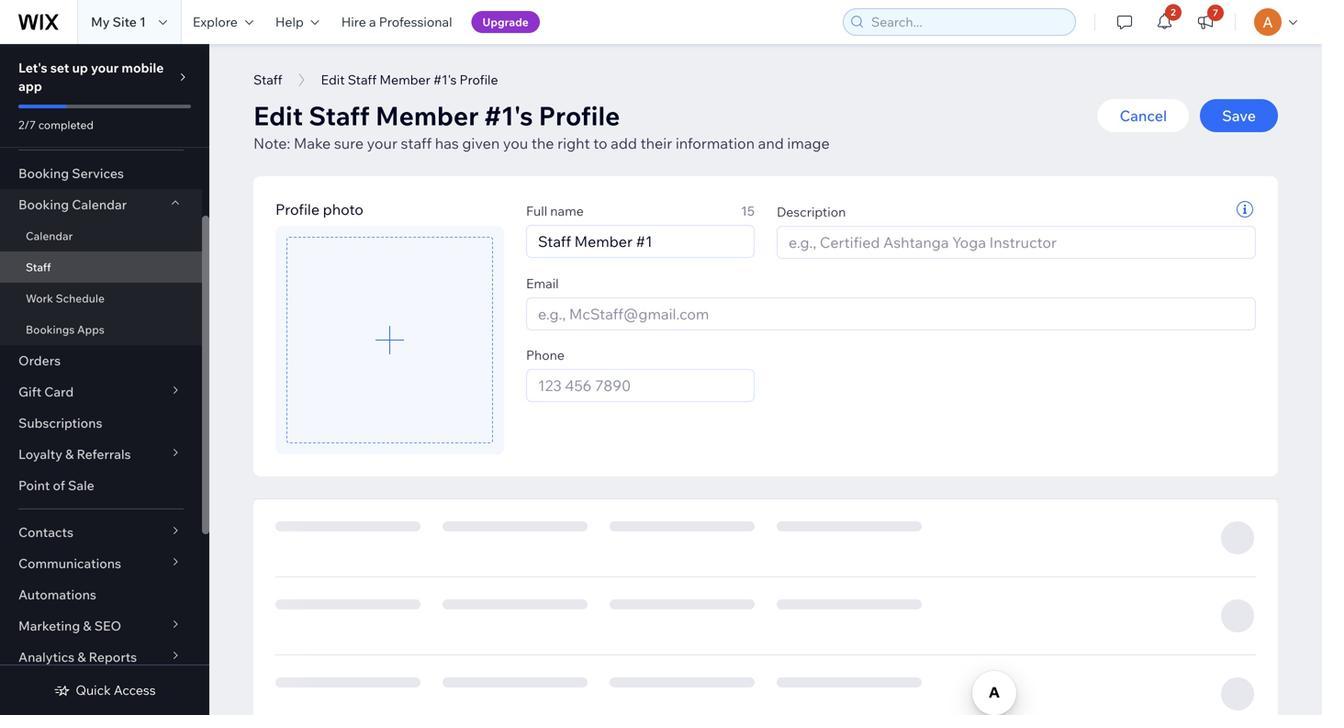 Task type: describe. For each thing, give the bounding box(es) containing it.
2/7
[[18, 118, 36, 132]]

set
[[50, 60, 69, 76]]

bookings apps link
[[0, 314, 202, 345]]

orders link
[[0, 345, 202, 376]]

analytics & reports button
[[0, 642, 202, 673]]

their
[[641, 134, 672, 152]]

loyalty & referrals
[[18, 446, 131, 462]]

contacts
[[18, 524, 73, 540]]

& for marketing
[[83, 618, 91, 634]]

gift card
[[18, 384, 74, 400]]

image
[[787, 134, 830, 152]]

marketing
[[18, 618, 80, 634]]

booking for booking services
[[18, 165, 69, 181]]

reports
[[89, 649, 137, 665]]

save button
[[1200, 99, 1278, 132]]

sure
[[334, 134, 364, 152]]

marketing & seo button
[[0, 611, 202, 642]]

right
[[557, 134, 590, 152]]

let's
[[18, 60, 47, 76]]

upgrade button
[[472, 11, 540, 33]]

staff button
[[244, 66, 292, 94]]

automations link
[[0, 579, 202, 611]]

bookings
[[26, 323, 75, 337]]

schedule
[[56, 292, 105, 305]]

hire a professional link
[[330, 0, 463, 44]]

mobile
[[122, 60, 164, 76]]

2 vertical spatial profile
[[275, 200, 320, 219]]

description
[[777, 204, 846, 220]]

note:
[[253, 134, 290, 152]]

quick access
[[76, 682, 156, 698]]

help
[[275, 14, 304, 30]]

sidebar element
[[0, 44, 209, 715]]

given
[[462, 134, 500, 152]]

referrals
[[77, 446, 131, 462]]

Search... field
[[866, 9, 1070, 35]]

point
[[18, 477, 50, 494]]

quick access button
[[54, 682, 156, 699]]

booking for booking calendar
[[18, 197, 69, 213]]

gift
[[18, 384, 41, 400]]

work schedule
[[26, 292, 105, 305]]

add
[[611, 134, 637, 152]]

calendar inside calendar link
[[26, 229, 73, 243]]

services
[[72, 165, 124, 181]]

seo
[[94, 618, 121, 634]]

booking services
[[18, 165, 124, 181]]

staff link
[[0, 252, 202, 283]]

my site 1
[[91, 14, 146, 30]]

bookings apps
[[26, 323, 104, 337]]

a
[[369, 14, 376, 30]]

let's set up your mobile app
[[18, 60, 164, 94]]

apps
[[77, 323, 104, 337]]

15
[[741, 203, 755, 219]]

email
[[526, 275, 559, 292]]

card
[[44, 384, 74, 400]]

edit staff member #1's profile button
[[312, 66, 507, 94]]

to
[[593, 134, 607, 152]]

Email field
[[533, 298, 1250, 330]]

my
[[91, 14, 110, 30]]

7 button
[[1185, 0, 1226, 44]]

staff down the hire
[[348, 72, 377, 88]]

Full name field
[[533, 226, 748, 257]]

staff
[[401, 134, 432, 152]]

photo
[[323, 200, 363, 219]]

save
[[1222, 107, 1256, 125]]

communications
[[18, 556, 121, 572]]

profile photo
[[275, 200, 363, 219]]

app
[[18, 78, 42, 94]]

automations
[[18, 587, 96, 603]]

staff down help
[[253, 72, 282, 88]]

work
[[26, 292, 53, 305]]



Task type: locate. For each thing, give the bounding box(es) containing it.
booking
[[18, 165, 69, 181], [18, 197, 69, 213]]

0 vertical spatial member
[[380, 72, 431, 88]]

calendar down booking services link
[[72, 197, 127, 213]]

2/7 completed
[[18, 118, 94, 132]]

0 vertical spatial booking
[[18, 165, 69, 181]]

profile inside edit staff member #1's profile note: make sure your staff has given you the right to add their information and image
[[539, 100, 620, 132]]

1
[[140, 14, 146, 30]]

& left reports
[[77, 649, 86, 665]]

0 vertical spatial &
[[65, 446, 74, 462]]

sale
[[68, 477, 94, 494]]

2 horizontal spatial profile
[[539, 100, 620, 132]]

member for edit staff member #1's profile note: make sure your staff has given you the right to add their information and image
[[376, 100, 479, 132]]

profile down the upgrade
[[460, 72, 498, 88]]

has
[[435, 134, 459, 152]]

member down 'hire a professional' "link"
[[380, 72, 431, 88]]

booking inside popup button
[[18, 197, 69, 213]]

subscriptions link
[[0, 408, 202, 439]]

0 horizontal spatial your
[[91, 60, 119, 76]]

edit staff member #1's profile
[[321, 72, 498, 88]]

#1's
[[433, 72, 457, 88], [485, 100, 533, 132]]

0 vertical spatial edit
[[321, 72, 345, 88]]

member
[[380, 72, 431, 88], [376, 100, 479, 132]]

#1's for edit staff member #1's profile
[[433, 72, 457, 88]]

explore
[[193, 14, 238, 30]]

#1's inside edit staff member #1's profile button
[[433, 72, 457, 88]]

and
[[758, 134, 784, 152]]

staff up sure at the left of page
[[309, 100, 370, 132]]

booking services link
[[0, 158, 202, 189]]

booking down booking services
[[18, 197, 69, 213]]

& for loyalty
[[65, 446, 74, 462]]

analytics
[[18, 649, 75, 665]]

full name
[[526, 203, 584, 219]]

profile for edit staff member #1's profile
[[460, 72, 498, 88]]

1 horizontal spatial edit
[[321, 72, 345, 88]]

#1's up you
[[485, 100, 533, 132]]

edit for edit staff member #1's profile note: make sure your staff has given you the right to add their information and image
[[253, 100, 303, 132]]

edit up note:
[[253, 100, 303, 132]]

staff inside sidebar element
[[26, 260, 51, 274]]

your
[[91, 60, 119, 76], [367, 134, 398, 152]]

1 horizontal spatial your
[[367, 134, 398, 152]]

1 vertical spatial your
[[367, 134, 398, 152]]

Phone field
[[533, 370, 748, 401]]

& inside dropdown button
[[77, 649, 86, 665]]

profile
[[460, 72, 498, 88], [539, 100, 620, 132], [275, 200, 320, 219]]

booking calendar
[[18, 197, 127, 213]]

upgrade
[[483, 15, 529, 29]]

cancel
[[1120, 107, 1167, 125]]

subscriptions
[[18, 415, 102, 431]]

point of sale
[[18, 477, 94, 494]]

& for analytics
[[77, 649, 86, 665]]

0 vertical spatial profile
[[460, 72, 498, 88]]

0 horizontal spatial edit
[[253, 100, 303, 132]]

your right the "up"
[[91, 60, 119, 76]]

2 booking from the top
[[18, 197, 69, 213]]

make
[[294, 134, 331, 152]]

your inside let's set up your mobile app
[[91, 60, 119, 76]]

calendar
[[72, 197, 127, 213], [26, 229, 73, 243]]

1 vertical spatial profile
[[539, 100, 620, 132]]

profile left photo
[[275, 200, 320, 219]]

#1's for edit staff member #1's profile note: make sure your staff has given you the right to add their information and image
[[485, 100, 533, 132]]

name
[[550, 203, 584, 219]]

hire
[[341, 14, 366, 30]]

the
[[531, 134, 554, 152]]

0 vertical spatial #1's
[[433, 72, 457, 88]]

7
[[1213, 7, 1218, 18]]

marketing & seo
[[18, 618, 121, 634]]

information
[[676, 134, 755, 152]]

orders
[[18, 353, 61, 369]]

completed
[[38, 118, 94, 132]]

point of sale link
[[0, 470, 202, 501]]

your right sure at the left of page
[[367, 134, 398, 152]]

0 horizontal spatial profile
[[275, 200, 320, 219]]

Description field
[[783, 227, 1250, 258]]

loyalty & referrals button
[[0, 439, 202, 470]]

profile inside button
[[460, 72, 498, 88]]

calendar link
[[0, 220, 202, 252]]

0 vertical spatial your
[[91, 60, 119, 76]]

access
[[114, 682, 156, 698]]

staff inside edit staff member #1's profile note: make sure your staff has given you the right to add their information and image
[[309, 100, 370, 132]]

1 horizontal spatial profile
[[460, 72, 498, 88]]

gift card button
[[0, 376, 202, 408]]

profile for edit staff member #1's profile note: make sure your staff has given you the right to add their information and image
[[539, 100, 620, 132]]

quick
[[76, 682, 111, 698]]

edit down the hire
[[321, 72, 345, 88]]

analytics & reports
[[18, 649, 137, 665]]

member for edit staff member #1's profile
[[380, 72, 431, 88]]

1 vertical spatial booking
[[18, 197, 69, 213]]

2 vertical spatial &
[[77, 649, 86, 665]]

&
[[65, 446, 74, 462], [83, 618, 91, 634], [77, 649, 86, 665]]

#1's inside edit staff member #1's profile note: make sure your staff has given you the right to add their information and image
[[485, 100, 533, 132]]

edit for edit staff member #1's profile
[[321, 72, 345, 88]]

cancel button
[[1098, 99, 1189, 132]]

1 horizontal spatial #1's
[[485, 100, 533, 132]]

1 vertical spatial edit
[[253, 100, 303, 132]]

edit staff member #1's profile note: make sure your staff has given you the right to add their information and image
[[253, 100, 830, 152]]

1 vertical spatial #1's
[[485, 100, 533, 132]]

help button
[[264, 0, 330, 44]]

member up staff
[[376, 100, 479, 132]]

0 horizontal spatial #1's
[[433, 72, 457, 88]]

booking up booking calendar
[[18, 165, 69, 181]]

1 vertical spatial member
[[376, 100, 479, 132]]

& left seo
[[83, 618, 91, 634]]

loyalty
[[18, 446, 62, 462]]

staff up work
[[26, 260, 51, 274]]

1 booking from the top
[[18, 165, 69, 181]]

edit inside edit staff member #1's profile note: make sure your staff has given you the right to add their information and image
[[253, 100, 303, 132]]

hire a professional
[[341, 14, 452, 30]]

professional
[[379, 14, 452, 30]]

site
[[113, 14, 137, 30]]

member inside button
[[380, 72, 431, 88]]

communications button
[[0, 548, 202, 579]]

calendar inside booking calendar popup button
[[72, 197, 127, 213]]

profile up right at the left
[[539, 100, 620, 132]]

#1's up has
[[433, 72, 457, 88]]

phone
[[526, 347, 565, 363]]

1 vertical spatial calendar
[[26, 229, 73, 243]]

& right loyalty
[[65, 446, 74, 462]]

up
[[72, 60, 88, 76]]

booking calendar button
[[0, 189, 202, 220]]

of
[[53, 477, 65, 494]]

you
[[503, 134, 528, 152]]

1 vertical spatial &
[[83, 618, 91, 634]]

calendar down booking calendar
[[26, 229, 73, 243]]

edit inside button
[[321, 72, 345, 88]]

contacts button
[[0, 517, 202, 548]]

0 vertical spatial calendar
[[72, 197, 127, 213]]

member inside edit staff member #1's profile note: make sure your staff has given you the right to add their information and image
[[376, 100, 479, 132]]

2
[[1171, 6, 1176, 18]]

your inside edit staff member #1's profile note: make sure your staff has given you the right to add their information and image
[[367, 134, 398, 152]]



Task type: vqa. For each thing, say whether or not it's contained in the screenshot.
Create New Post
no



